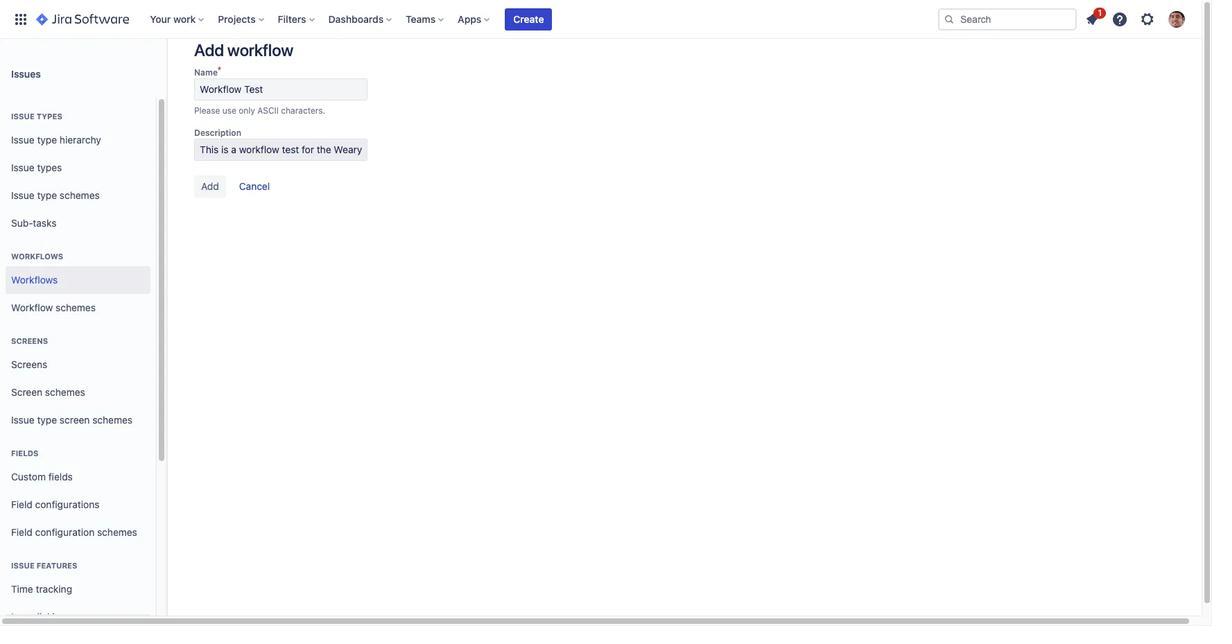 Task type: locate. For each thing, give the bounding box(es) containing it.
projects
[[218, 13, 256, 25]]

type up tasks
[[37, 189, 57, 201]]

1 vertical spatial screens
[[11, 358, 47, 370]]

Search field
[[939, 8, 1077, 30]]

banner
[[0, 0, 1202, 39]]

2 vertical spatial type
[[37, 414, 57, 426]]

your profile and settings image
[[1169, 11, 1186, 27]]

schemes right screen
[[92, 414, 133, 426]]

field up issue features
[[11, 526, 33, 538]]

issue types group
[[6, 97, 151, 241]]

0 vertical spatial field
[[11, 498, 33, 510]]

1 vertical spatial type
[[37, 189, 57, 201]]

type down types
[[37, 134, 57, 145]]

cancel link
[[232, 176, 277, 198]]

7 issue from the top
[[11, 611, 34, 623]]

work
[[173, 13, 196, 25]]

field configurations link
[[6, 491, 151, 519]]

issue features group
[[6, 547, 151, 626]]

4 issue from the top
[[11, 189, 34, 201]]

2 type from the top
[[37, 189, 57, 201]]

Description text field
[[194, 139, 368, 161]]

None submit
[[194, 176, 226, 198]]

issue inside issue type schemes 'link'
[[11, 189, 34, 201]]

configuration
[[35, 526, 95, 538]]

apps button
[[454, 8, 496, 30]]

screens
[[11, 336, 48, 345], [11, 358, 47, 370]]

workflows
[[11, 252, 63, 261], [11, 274, 58, 286]]

2 issue from the top
[[11, 134, 34, 145]]

1 vertical spatial field
[[11, 526, 33, 538]]

schemes down field configurations link
[[97, 526, 137, 538]]

issue inside issue types link
[[11, 161, 34, 173]]

2 workflows from the top
[[11, 274, 58, 286]]

type inside screens group
[[37, 414, 57, 426]]

ascii
[[257, 105, 279, 116]]

1 issue from the top
[[11, 112, 35, 121]]

1 type from the top
[[37, 134, 57, 145]]

characters.
[[281, 105, 325, 116]]

2 field from the top
[[11, 526, 33, 538]]

issue inside screens group
[[11, 414, 34, 426]]

3 type from the top
[[37, 414, 57, 426]]

issue type screen schemes link
[[6, 407, 151, 434]]

1 workflows from the top
[[11, 252, 63, 261]]

schemes up issue type screen schemes
[[45, 386, 85, 398]]

schemes inside workflows 'group'
[[56, 301, 96, 313]]

screens link
[[6, 351, 151, 379]]

issue for issue type screen schemes
[[11, 414, 34, 426]]

workflows up the workflow
[[11, 274, 58, 286]]

0 vertical spatial screens
[[11, 336, 48, 345]]

workflow schemes
[[11, 301, 96, 313]]

0 vertical spatial type
[[37, 134, 57, 145]]

schemes down issue types link on the top
[[60, 189, 100, 201]]

fields group
[[6, 434, 151, 551]]

6 issue from the top
[[11, 561, 35, 570]]

type for hierarchy
[[37, 134, 57, 145]]

1 field from the top
[[11, 498, 33, 510]]

5 issue from the top
[[11, 414, 34, 426]]

issue for issue types
[[11, 112, 35, 121]]

workflows for workflows 'group'
[[11, 252, 63, 261]]

issue for issue linking
[[11, 611, 34, 623]]

custom
[[11, 471, 46, 483]]

schemes down workflows link
[[56, 301, 96, 313]]

schemes
[[60, 189, 100, 201], [56, 301, 96, 313], [45, 386, 85, 398], [92, 414, 133, 426], [97, 526, 137, 538]]

custom fields link
[[6, 463, 151, 491]]

0 vertical spatial workflows
[[11, 252, 63, 261]]

please
[[194, 105, 220, 116]]

cancel
[[239, 180, 270, 192]]

screens group
[[6, 322, 151, 438]]

issue types link
[[6, 154, 151, 182]]

issue linking
[[11, 611, 66, 623]]

type
[[37, 134, 57, 145], [37, 189, 57, 201], [37, 414, 57, 426]]

types
[[37, 112, 62, 121]]

please use only ascii characters.
[[194, 105, 325, 116]]

issue linking link
[[6, 604, 151, 626]]

time tracking link
[[6, 576, 151, 604]]

settings image
[[1140, 11, 1156, 27]]

field
[[11, 498, 33, 510], [11, 526, 33, 538]]

configurations
[[35, 498, 99, 510]]

issue types
[[11, 161, 62, 173]]

issue types
[[11, 112, 62, 121]]

banner containing your work
[[0, 0, 1202, 39]]

None text field
[[194, 78, 368, 101]]

2 screens from the top
[[11, 358, 47, 370]]

workflow
[[11, 301, 53, 313]]

issue
[[11, 112, 35, 121], [11, 134, 34, 145], [11, 161, 34, 173], [11, 189, 34, 201], [11, 414, 34, 426], [11, 561, 35, 570], [11, 611, 34, 623]]

time tracking
[[11, 583, 72, 595]]

fields
[[11, 449, 39, 458]]

create
[[514, 13, 544, 25]]

workflows down sub-tasks
[[11, 252, 63, 261]]

screens up screen
[[11, 358, 47, 370]]

1 vertical spatial workflows
[[11, 274, 58, 286]]

issue type schemes
[[11, 189, 100, 201]]

teams
[[406, 13, 436, 25]]

sub-tasks
[[11, 217, 57, 229]]

screens down the workflow
[[11, 336, 48, 345]]

3 issue from the top
[[11, 161, 34, 173]]

type inside 'link'
[[37, 189, 57, 201]]

field configuration schemes
[[11, 526, 137, 538]]

1 screens from the top
[[11, 336, 48, 345]]

field down custom
[[11, 498, 33, 510]]

help image
[[1112, 11, 1129, 27]]

workflows link
[[6, 266, 151, 294]]

issue type hierarchy link
[[6, 126, 151, 154]]

issue inside issue type hierarchy link
[[11, 134, 34, 145]]

primary element
[[8, 0, 939, 39]]

hierarchy
[[60, 134, 101, 145]]

type left screen
[[37, 414, 57, 426]]

jira software image
[[36, 11, 129, 27], [36, 11, 129, 27]]

issue for issue type hierarchy
[[11, 134, 34, 145]]



Task type: describe. For each thing, give the bounding box(es) containing it.
schemes inside fields group
[[97, 526, 137, 538]]

appswitcher icon image
[[12, 11, 29, 27]]

time
[[11, 583, 33, 595]]

create button
[[505, 8, 553, 30]]

issue for issue type schemes
[[11, 189, 34, 201]]

teams button
[[402, 8, 450, 30]]

screens for screens group on the left of page
[[11, 336, 48, 345]]

your work button
[[146, 8, 210, 30]]

field configuration schemes link
[[6, 519, 151, 547]]

screen schemes link
[[6, 379, 151, 407]]

type for screen
[[37, 414, 57, 426]]

add workflow
[[194, 40, 293, 60]]

filters button
[[274, 8, 320, 30]]

workflows group
[[6, 237, 151, 326]]

linking
[[37, 611, 66, 623]]

sub-
[[11, 217, 33, 229]]

issue type schemes link
[[6, 182, 151, 210]]

filters
[[278, 13, 306, 25]]

screen
[[11, 386, 42, 398]]

issue features
[[11, 561, 77, 570]]

add
[[194, 40, 224, 60]]

schemes inside 'link'
[[60, 189, 100, 201]]

projects button
[[214, 8, 270, 30]]

tasks
[[33, 217, 57, 229]]

1
[[1098, 7, 1102, 18]]

name
[[194, 67, 218, 78]]

workflows for workflows link
[[11, 274, 58, 286]]

screen schemes
[[11, 386, 85, 398]]

your
[[150, 13, 171, 25]]

use
[[222, 105, 236, 116]]

workflow
[[227, 40, 293, 60]]

types
[[37, 161, 62, 173]]

dashboards
[[329, 13, 384, 25]]

field for field configuration schemes
[[11, 526, 33, 538]]

sidebar navigation image
[[151, 55, 182, 83]]

type for schemes
[[37, 189, 57, 201]]

dashboards button
[[324, 8, 398, 30]]

features
[[37, 561, 77, 570]]

field for field configurations
[[11, 498, 33, 510]]

issue type screen schemes
[[11, 414, 133, 426]]

issue for issue features
[[11, 561, 35, 570]]

workflow schemes link
[[6, 294, 151, 322]]

search image
[[944, 14, 955, 25]]

issues
[[11, 68, 41, 79]]

issue type hierarchy
[[11, 134, 101, 145]]

your work
[[150, 13, 196, 25]]

fields
[[48, 471, 73, 483]]

custom fields
[[11, 471, 73, 483]]

apps
[[458, 13, 482, 25]]

screens for the screens link
[[11, 358, 47, 370]]

sub-tasks link
[[6, 210, 151, 237]]

only
[[239, 105, 255, 116]]

issue for issue types
[[11, 161, 34, 173]]

notifications image
[[1084, 11, 1101, 27]]

tracking
[[36, 583, 72, 595]]

description
[[194, 128, 241, 138]]

screen
[[60, 414, 90, 426]]

field configurations
[[11, 498, 99, 510]]



Task type: vqa. For each thing, say whether or not it's contained in the screenshot.
the leftmost list
no



